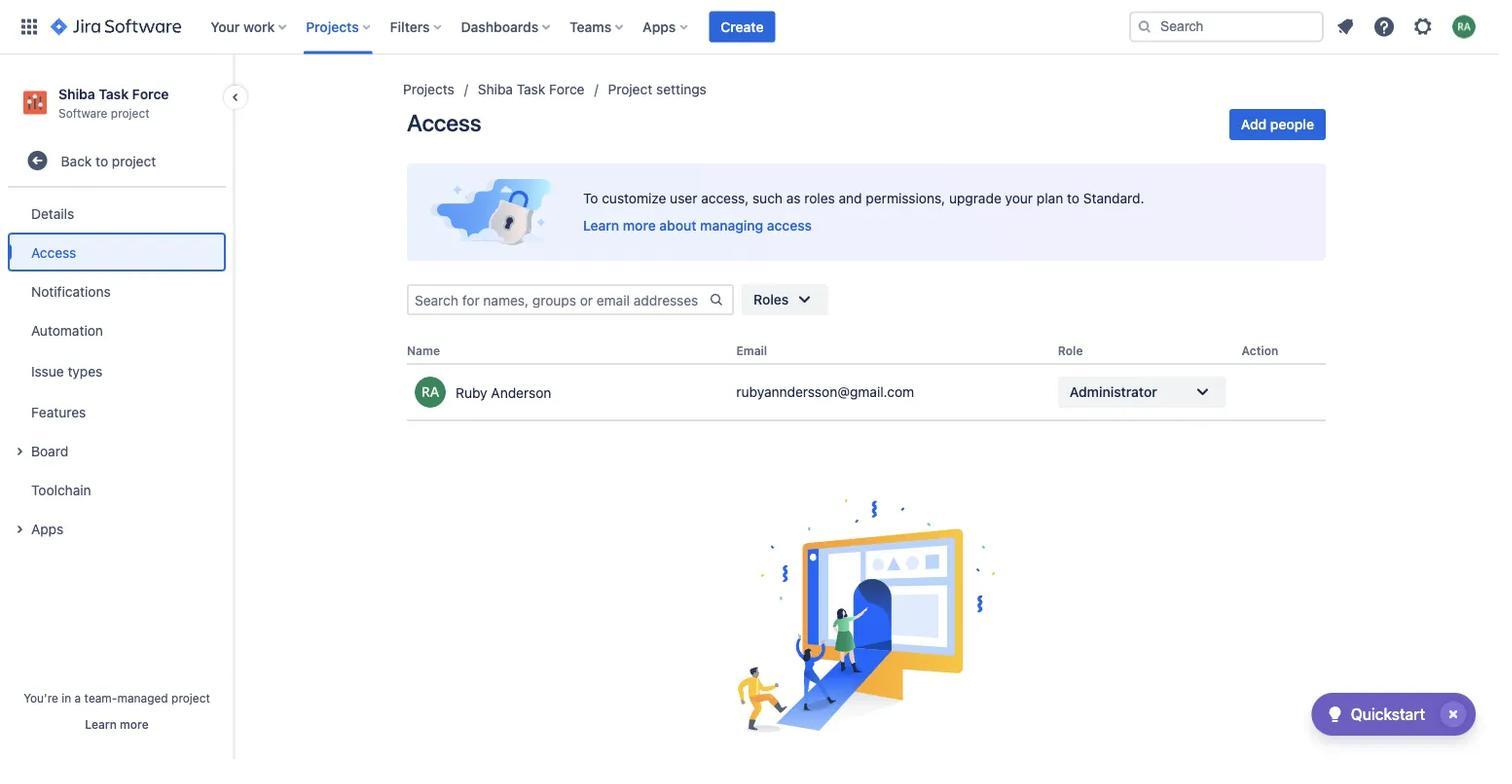 Task type: describe. For each thing, give the bounding box(es) containing it.
settings image
[[1411, 15, 1435, 38]]

back to project
[[61, 153, 156, 169]]

settings
[[656, 81, 707, 97]]

learn for learn more
[[85, 717, 117, 731]]

toolchain link
[[8, 470, 226, 509]]

shiba task force
[[478, 81, 585, 97]]

task for shiba task force
[[517, 81, 545, 97]]

toolchain
[[31, 482, 91, 498]]

help image
[[1373, 15, 1396, 38]]

your work
[[211, 18, 275, 35]]

1 vertical spatial to
[[1067, 190, 1080, 206]]

customize
[[602, 190, 666, 206]]

learn more
[[85, 717, 149, 731]]

1 vertical spatial project
[[112, 153, 156, 169]]

add people button
[[1229, 109, 1326, 140]]

upgrade
[[949, 190, 1001, 206]]

search image
[[1137, 19, 1153, 35]]

learn more about managing access link
[[583, 216, 812, 236]]

you're
[[23, 691, 58, 705]]

filters button
[[384, 11, 449, 42]]

shiba task force software project
[[58, 86, 169, 120]]

notifications link
[[8, 272, 226, 311]]

projects for projects popup button
[[306, 18, 359, 35]]

shiba for shiba task force
[[478, 81, 513, 97]]

shiba for shiba task force software project
[[58, 86, 95, 102]]

Search field
[[1129, 11, 1324, 42]]

filters
[[390, 18, 430, 35]]

ruby
[[456, 384, 487, 400]]

standard.
[[1083, 190, 1144, 206]]

automation link
[[8, 311, 226, 350]]

as
[[786, 190, 801, 206]]

features link
[[8, 392, 226, 431]]

back
[[61, 153, 92, 169]]

create
[[721, 18, 764, 35]]

managed
[[117, 691, 168, 705]]

teams
[[570, 18, 611, 35]]

features
[[31, 404, 86, 420]]

administrator
[[1070, 384, 1157, 400]]

work
[[243, 18, 275, 35]]

plan
[[1037, 190, 1063, 206]]

access link
[[8, 233, 226, 272]]

people
[[1270, 116, 1314, 132]]

project settings
[[608, 81, 707, 97]]

issue
[[31, 363, 64, 379]]

more for learn more about managing access
[[623, 218, 656, 234]]

people and their roles element
[[407, 339, 1326, 422]]

in
[[62, 691, 71, 705]]

rubyanndersson@gmail.com
[[736, 384, 914, 400]]

apps button
[[637, 11, 695, 42]]

ruby anderson
[[456, 384, 551, 400]]

dismiss quickstart image
[[1438, 699, 1469, 730]]

project
[[608, 81, 652, 97]]

teams button
[[564, 11, 631, 42]]

create button
[[709, 11, 775, 42]]

primary element
[[12, 0, 1129, 54]]

dashboards button
[[455, 11, 558, 42]]

1 horizontal spatial access
[[407, 109, 481, 136]]

access,
[[701, 190, 749, 206]]

team-
[[84, 691, 117, 705]]



Task type: vqa. For each thing, say whether or not it's contained in the screenshot.
James
no



Task type: locate. For each thing, give the bounding box(es) containing it.
more inside button
[[120, 717, 149, 731]]

learn more button
[[85, 716, 149, 732]]

learn inside button
[[85, 717, 117, 731]]

appswitcher icon image
[[18, 15, 41, 38]]

to right the plan
[[1067, 190, 1080, 206]]

a
[[75, 691, 81, 705]]

your work button
[[205, 11, 294, 42]]

projects link
[[403, 78, 454, 101]]

2 vertical spatial project
[[171, 691, 210, 705]]

0 vertical spatial more
[[623, 218, 656, 234]]

0 horizontal spatial learn
[[85, 717, 117, 731]]

notifications
[[31, 283, 111, 299]]

open user roles picker image
[[1191, 381, 1214, 404]]

to customize user access, such as roles and permissions, upgrade your plan to standard.
[[583, 190, 1144, 206]]

force up "back to project" link
[[132, 86, 169, 102]]

projects button
[[300, 11, 378, 42]]

more for learn more
[[120, 717, 149, 731]]

project settings link
[[608, 78, 707, 101]]

project right software
[[111, 106, 150, 120]]

issue types link
[[8, 350, 226, 392]]

to
[[583, 190, 598, 206]]

0 horizontal spatial task
[[99, 86, 129, 102]]

dashboards
[[461, 18, 538, 35]]

1 horizontal spatial more
[[623, 218, 656, 234]]

1 horizontal spatial to
[[1067, 190, 1080, 206]]

jira software image
[[51, 15, 181, 38], [51, 15, 181, 38]]

board
[[31, 443, 68, 459]]

0 horizontal spatial to
[[96, 153, 108, 169]]

quickstart button
[[1312, 693, 1476, 736]]

apps right teams popup button
[[643, 18, 676, 35]]

name
[[407, 344, 440, 358]]

1 horizontal spatial projects
[[403, 81, 454, 97]]

1 vertical spatial apps
[[31, 521, 64, 537]]

add people
[[1241, 116, 1314, 132]]

learn more about managing access
[[583, 218, 812, 234]]

software
[[58, 106, 107, 120]]

shiba task force link
[[478, 78, 585, 101]]

access down projects link
[[407, 109, 481, 136]]

0 horizontal spatial access
[[31, 244, 76, 260]]

roles button
[[742, 284, 828, 315]]

Search for names, groups or email addresses text field
[[409, 286, 709, 313]]

projects for projects link
[[403, 81, 454, 97]]

apps inside dropdown button
[[643, 18, 676, 35]]

apps
[[643, 18, 676, 35], [31, 521, 64, 537]]

managing
[[700, 218, 763, 234]]

to right back
[[96, 153, 108, 169]]

open roles dropdown image
[[793, 288, 816, 311]]

force inside shiba task force software project
[[132, 86, 169, 102]]

shiba
[[478, 81, 513, 97], [58, 86, 95, 102]]

0 horizontal spatial projects
[[306, 18, 359, 35]]

about
[[659, 218, 697, 234]]

0 horizontal spatial shiba
[[58, 86, 95, 102]]

more down managed
[[120, 717, 149, 731]]

1 horizontal spatial force
[[549, 81, 585, 97]]

action
[[1242, 344, 1279, 358]]

more down customize
[[623, 218, 656, 234]]

project right managed
[[171, 691, 210, 705]]

projects down filters dropdown button
[[403, 81, 454, 97]]

1 horizontal spatial shiba
[[478, 81, 513, 97]]

apps down toolchain
[[31, 521, 64, 537]]

roles
[[753, 292, 789, 308]]

you're in a team-managed project
[[23, 691, 210, 705]]

apps inside button
[[31, 521, 64, 537]]

project
[[111, 106, 150, 120], [112, 153, 156, 169], [171, 691, 210, 705]]

task for shiba task force software project
[[99, 86, 129, 102]]

add
[[1241, 116, 1267, 132]]

0 vertical spatial to
[[96, 153, 108, 169]]

permissions,
[[866, 190, 945, 206]]

such
[[752, 190, 783, 206]]

0 horizontal spatial force
[[132, 86, 169, 102]]

access down details at the left
[[31, 244, 76, 260]]

projects right work
[[306, 18, 359, 35]]

0 horizontal spatial more
[[120, 717, 149, 731]]

your
[[1005, 190, 1033, 206]]

0 vertical spatial project
[[111, 106, 150, 120]]

0 vertical spatial access
[[407, 109, 481, 136]]

banner containing your work
[[0, 0, 1499, 55]]

your profile and settings image
[[1452, 15, 1476, 38]]

1 vertical spatial learn
[[85, 717, 117, 731]]

check image
[[1324, 703, 1347, 726]]

0 vertical spatial apps
[[643, 18, 676, 35]]

group containing details
[[8, 188, 226, 554]]

more
[[623, 218, 656, 234], [120, 717, 149, 731]]

shiba down dashboards
[[478, 81, 513, 97]]

force
[[549, 81, 585, 97], [132, 86, 169, 102]]

task up software
[[99, 86, 129, 102]]

shiba inside shiba task force software project
[[58, 86, 95, 102]]

issue types
[[31, 363, 102, 379]]

project inside shiba task force software project
[[111, 106, 150, 120]]

0 vertical spatial learn
[[583, 218, 619, 234]]

learn for learn more about managing access
[[583, 218, 619, 234]]

quickstart
[[1351, 705, 1425, 724]]

administrator button
[[1058, 377, 1226, 408]]

access
[[767, 218, 812, 234]]

details link
[[8, 194, 226, 233]]

board button
[[8, 431, 226, 470]]

email
[[736, 344, 767, 358]]

expand image
[[8, 440, 31, 464]]

your
[[211, 18, 240, 35]]

banner
[[0, 0, 1499, 55]]

0 vertical spatial projects
[[306, 18, 359, 35]]

1 horizontal spatial apps
[[643, 18, 676, 35]]

task down dashboards dropdown button
[[517, 81, 545, 97]]

projects
[[306, 18, 359, 35], [403, 81, 454, 97]]

force for shiba task force
[[549, 81, 585, 97]]

0 horizontal spatial apps
[[31, 521, 64, 537]]

shiba up software
[[58, 86, 95, 102]]

force for shiba task force software project
[[132, 86, 169, 102]]

task inside shiba task force software project
[[99, 86, 129, 102]]

notifications image
[[1334, 15, 1357, 38]]

1 vertical spatial projects
[[403, 81, 454, 97]]

user
[[670, 190, 697, 206]]

learn
[[583, 218, 619, 234], [85, 717, 117, 731]]

to
[[96, 153, 108, 169], [1067, 190, 1080, 206]]

types
[[68, 363, 102, 379]]

apps button
[[8, 509, 226, 548]]

1 horizontal spatial learn
[[583, 218, 619, 234]]

details
[[31, 205, 74, 221]]

learn down team-
[[85, 717, 117, 731]]

and
[[839, 190, 862, 206]]

learn down "to"
[[583, 218, 619, 234]]

1 vertical spatial more
[[120, 717, 149, 731]]

force down primary element
[[549, 81, 585, 97]]

1 horizontal spatial task
[[517, 81, 545, 97]]

anderson
[[491, 384, 551, 400]]

access
[[407, 109, 481, 136], [31, 244, 76, 260]]

task
[[517, 81, 545, 97], [99, 86, 129, 102]]

projects inside popup button
[[306, 18, 359, 35]]

group
[[8, 188, 226, 554]]

1 vertical spatial access
[[31, 244, 76, 260]]

back to project link
[[8, 141, 226, 180]]

automation
[[31, 322, 103, 338]]

roles
[[804, 190, 835, 206]]

role
[[1058, 344, 1083, 358]]

expand image
[[8, 518, 31, 541]]

project up details link
[[112, 153, 156, 169]]



